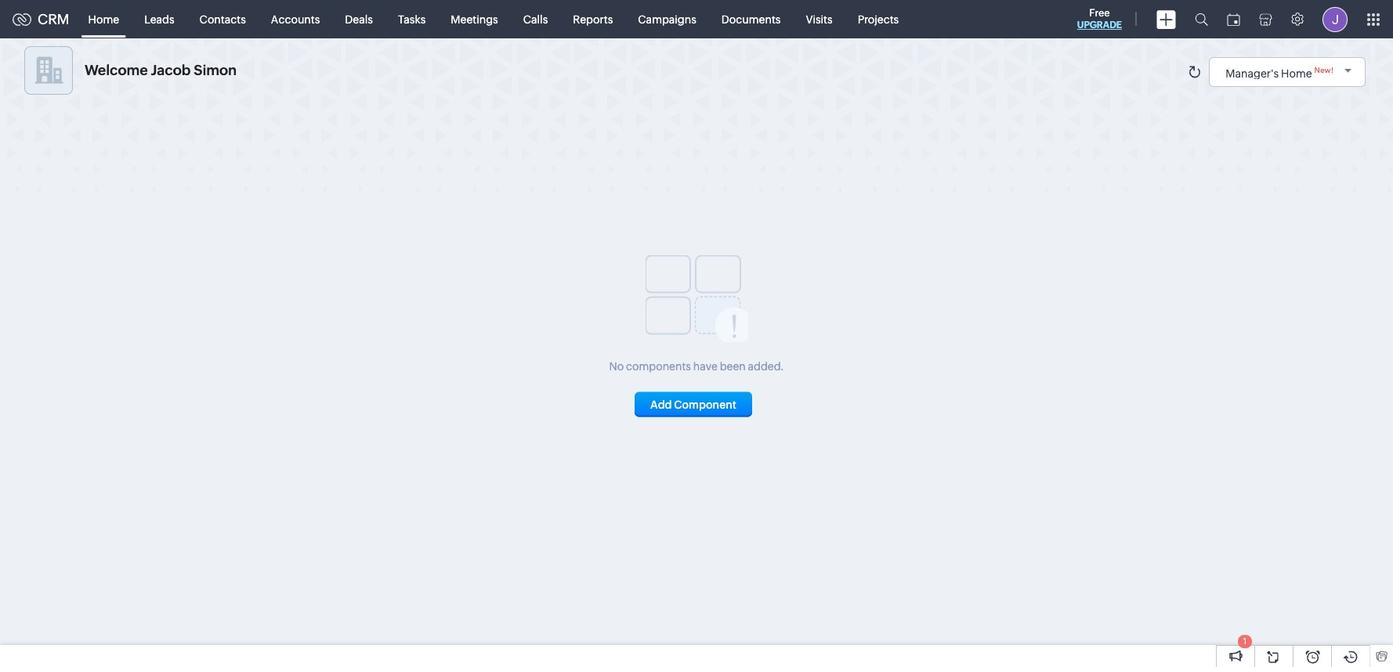 Task type: locate. For each thing, give the bounding box(es) containing it.
campaigns
[[638, 13, 697, 25]]

calls
[[523, 13, 548, 25]]

leads link
[[132, 0, 187, 38]]

add component button
[[635, 392, 752, 417]]

0 vertical spatial home
[[88, 13, 119, 25]]

home
[[88, 13, 119, 25], [1282, 67, 1313, 79]]

contacts
[[200, 13, 246, 25]]

home inside manager's home new!
[[1282, 67, 1313, 79]]

add
[[651, 399, 672, 411]]

meetings
[[451, 13, 498, 25]]

home right crm
[[88, 13, 119, 25]]

calendar image
[[1228, 13, 1241, 25]]

calls link
[[511, 0, 561, 38]]

have
[[694, 360, 718, 373]]

logo image
[[13, 13, 31, 25]]

meetings link
[[438, 0, 511, 38]]

welcome
[[85, 62, 148, 78]]

added.
[[748, 360, 784, 373]]

manager's
[[1226, 67, 1280, 79]]

visits link
[[794, 0, 846, 38]]

profile element
[[1314, 0, 1358, 38]]

reports link
[[561, 0, 626, 38]]

accounts
[[271, 13, 320, 25]]

1 horizontal spatial home
[[1282, 67, 1313, 79]]

documents
[[722, 13, 781, 25]]

deals
[[345, 13, 373, 25]]

1
[[1244, 637, 1247, 647]]

leads
[[144, 13, 175, 25]]

1 vertical spatial home
[[1282, 67, 1313, 79]]

add component
[[651, 399, 737, 411]]

visits
[[806, 13, 833, 25]]

profile image
[[1323, 7, 1348, 32]]

simon
[[194, 62, 237, 78]]

manager's home new!
[[1226, 66, 1334, 79]]

home left new!
[[1282, 67, 1313, 79]]



Task type: vqa. For each thing, say whether or not it's contained in the screenshot.
Value
no



Task type: describe. For each thing, give the bounding box(es) containing it.
component
[[674, 399, 737, 411]]

projects link
[[846, 0, 912, 38]]

tasks link
[[386, 0, 438, 38]]

campaigns link
[[626, 0, 709, 38]]

home link
[[76, 0, 132, 38]]

new!
[[1315, 66, 1334, 74]]

reports
[[573, 13, 613, 25]]

no
[[609, 360, 624, 373]]

create menu element
[[1148, 0, 1186, 38]]

crm link
[[13, 11, 69, 27]]

deals link
[[333, 0, 386, 38]]

projects
[[858, 13, 899, 25]]

0 horizontal spatial home
[[88, 13, 119, 25]]

welcome jacob simon
[[85, 62, 237, 78]]

crm
[[38, 11, 69, 27]]

tasks
[[398, 13, 426, 25]]

jacob
[[151, 62, 191, 78]]

create menu image
[[1157, 10, 1177, 29]]

contacts link
[[187, 0, 259, 38]]

been
[[720, 360, 746, 373]]

upgrade
[[1078, 20, 1123, 31]]

no components have been added.
[[609, 360, 784, 373]]

search image
[[1195, 13, 1209, 26]]

free upgrade
[[1078, 7, 1123, 31]]

free
[[1090, 7, 1110, 19]]

search element
[[1186, 0, 1218, 38]]

accounts link
[[259, 0, 333, 38]]

components
[[626, 360, 691, 373]]

documents link
[[709, 0, 794, 38]]



